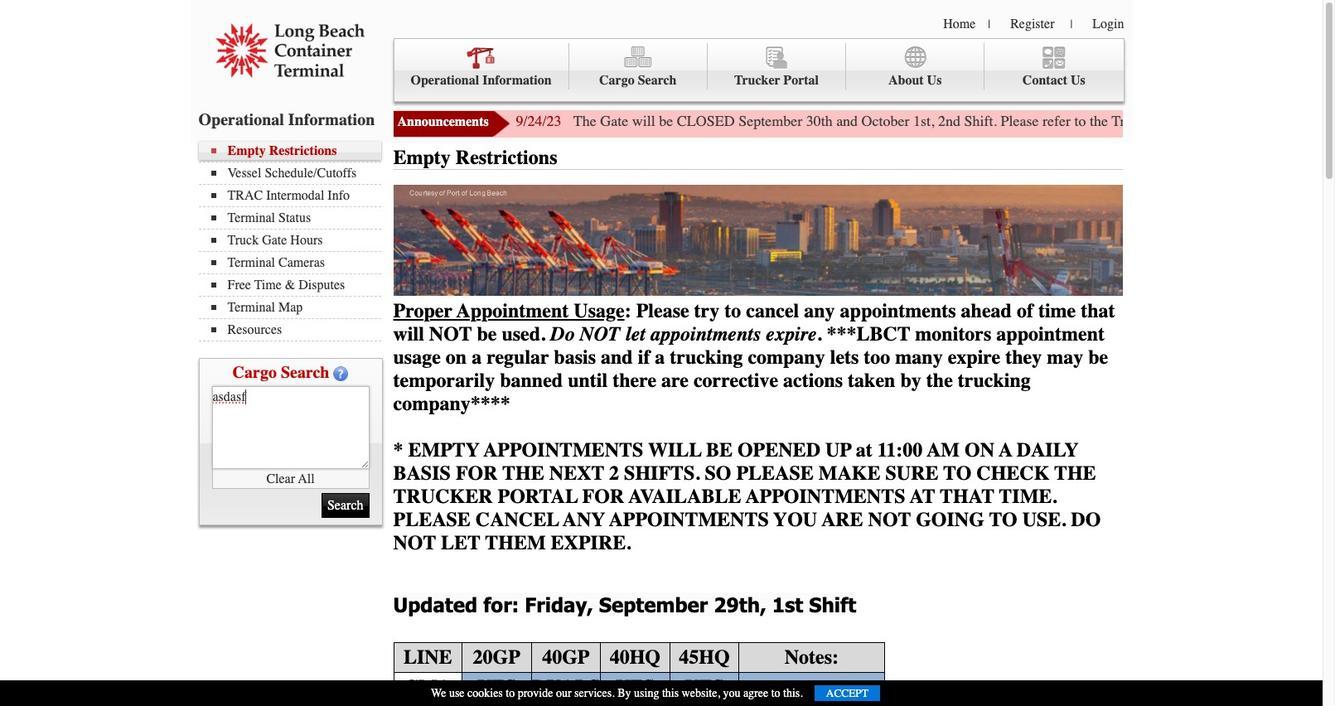 Task type: locate. For each thing, give the bounding box(es) containing it.
1 horizontal spatial |
[[1070, 17, 1073, 31]]

0 vertical spatial and
[[836, 112, 858, 130]]

gate down status
[[262, 233, 287, 248]]

truck inside empty restrictions vessel schedule/cutoffs trac intermodal info terminal status truck gate hours terminal cameras free time & disputes terminal map resources
[[228, 233, 259, 248]]

|
[[988, 17, 991, 31], [1070, 17, 1073, 31]]

2 horizontal spatial gate
[[1151, 112, 1179, 130]]

1 vertical spatial september
[[599, 592, 708, 616]]

1 horizontal spatial yes
[[616, 676, 655, 699]]

1 vertical spatial hours
[[290, 233, 323, 248]]

updated for: friday, september 29th, 1st shift
[[393, 592, 856, 616]]

1 horizontal spatial information
[[483, 73, 552, 88]]

1 horizontal spatial september
[[739, 112, 802, 130]]

&
[[285, 278, 295, 293]]

and right '30th'
[[836, 112, 858, 130]]

be left closed
[[659, 112, 673, 130]]

truck down trac
[[228, 233, 259, 248]]

0 vertical spatial terminal
[[228, 211, 275, 225]]

information up 9/24/23
[[483, 73, 552, 88]]

restrictions up vessel schedule/cutoffs link
[[269, 143, 337, 158]]

the up do
[[1054, 461, 1096, 485]]

gate
[[600, 112, 628, 130], [1151, 112, 1179, 130], [262, 233, 287, 248]]

0 vertical spatial operational information
[[411, 73, 552, 88]]

0 horizontal spatial menu bar
[[199, 142, 389, 341]]

let
[[441, 531, 481, 554]]

to left use.
[[989, 508, 1018, 531]]

until
[[568, 369, 608, 392]]

0 horizontal spatial and
[[601, 345, 633, 369]]

1 horizontal spatial please
[[1001, 112, 1039, 130]]

terminal up free
[[228, 255, 275, 270]]

1 horizontal spatial expire
[[948, 345, 1001, 369]]

will left the 'on'
[[393, 322, 424, 345]]

a
[[999, 438, 1012, 461]]

up
[[825, 438, 851, 461]]

a right 'if'
[[655, 345, 665, 369]]

trucking down try
[[670, 345, 743, 369]]

to right try
[[725, 299, 741, 322]]

1 horizontal spatial appointments
[[840, 299, 956, 322]]

the right by
[[926, 369, 953, 392]]

appointments down up
[[746, 485, 906, 508]]

1 vertical spatial to
[[989, 508, 1018, 531]]

terminal status link
[[211, 211, 381, 225]]

we use cookies to provide our services. by using this website, you agree to this.
[[431, 686, 803, 700]]

1 horizontal spatial operational information
[[411, 73, 552, 88]]

0 horizontal spatial yes
[[477, 676, 516, 699]]

operational information inside menu bar
[[411, 73, 552, 88]]

0 vertical spatial the
[[1090, 112, 1108, 130]]

menu bar
[[393, 38, 1124, 102], [199, 142, 389, 341]]

2 us from the left
[[1071, 73, 1086, 88]]

hours left web
[[1182, 112, 1219, 130]]

the up cancel
[[503, 461, 544, 485]]

:
[[625, 299, 631, 322]]

appointments up por​tal
[[484, 438, 643, 461]]

1 vertical spatial terminal
[[228, 255, 275, 270]]

1 horizontal spatial gate
[[600, 112, 628, 130]]

1 horizontal spatial please
[[736, 461, 814, 485]]

be inside . ***lbct monitors appointment usage on a regular basis and if a trucking company lets too many expire they may be temporarily banned until there are corrective actions taken by the trucking company****
[[1088, 345, 1108, 369]]

0 horizontal spatial operational
[[199, 110, 284, 129]]

restrictions
[[269, 143, 337, 158], [456, 146, 557, 169]]

disputes
[[299, 278, 345, 293]]

1 horizontal spatial hours
[[1182, 112, 1219, 130]]

appointments inside : please try to cancel any appointments ahead of time that will not be used.
[[840, 299, 956, 322]]

1 horizontal spatial will
[[632, 112, 655, 130]]

1 vertical spatial truck
[[228, 233, 259, 248]]

1 horizontal spatial search
[[638, 73, 677, 88]]

0 horizontal spatial will
[[393, 322, 424, 345]]

if
[[638, 345, 650, 369]]

0 horizontal spatial gate
[[262, 233, 287, 248]]

truck
[[1112, 112, 1147, 130], [228, 233, 259, 248]]

and inside . ***lbct monitors appointment usage on a regular basis and if a trucking company lets too many expire they may be temporarily banned until there are corrective actions taken by the trucking company****
[[601, 345, 633, 369]]

0 horizontal spatial hours
[[290, 233, 323, 248]]

line
[[404, 646, 452, 669]]

us for about us
[[927, 73, 942, 88]]

will down cargo search link
[[632, 112, 655, 130]]

for up expire. at the left
[[582, 485, 624, 508]]

and left 'if'
[[601, 345, 633, 369]]

intermodal
[[266, 188, 324, 203]]

0 horizontal spatial cargo
[[233, 363, 277, 382]]

None submit
[[322, 493, 369, 518]]

1 vertical spatial cargo search
[[233, 363, 329, 382]]

empty restrictions
[[393, 146, 557, 169]]

0 horizontal spatial expire
[[766, 322, 817, 345]]

for right basis
[[456, 461, 498, 485]]

operational information
[[411, 73, 552, 88], [199, 110, 375, 129]]

1 vertical spatial will
[[393, 322, 424, 345]]

clear
[[266, 471, 295, 486]]

please down basis
[[393, 508, 471, 531]]

a right the 'on'
[[472, 345, 482, 369]]

0 horizontal spatial please
[[393, 508, 471, 531]]

0 horizontal spatial restrictions
[[269, 143, 337, 158]]

0 horizontal spatial september
[[599, 592, 708, 616]]

0 horizontal spatial please
[[636, 299, 689, 322]]

september
[[739, 112, 802, 130], [599, 592, 708, 616]]

0 horizontal spatial operational information
[[199, 110, 375, 129]]

operational up announcements
[[411, 73, 479, 88]]

of
[[1017, 299, 1034, 322]]

1 vertical spatial information
[[288, 110, 375, 129]]

for
[[456, 461, 498, 485], [582, 485, 624, 508]]

1 vertical spatial please
[[636, 299, 689, 322]]

september up 40hq
[[599, 592, 708, 616]]

1 horizontal spatial operational
[[411, 73, 479, 88]]

1 horizontal spatial the
[[1054, 461, 1096, 485]]

to right the at
[[943, 461, 972, 485]]

empty inside empty restrictions vessel schedule/cutoffs trac intermodal info terminal status truck gate hours terminal cameras free time & disputes terminal map resources
[[228, 143, 266, 158]]

appointments up corrective
[[650, 322, 761, 345]]

yes
[[477, 676, 516, 699], [616, 676, 655, 699], [685, 676, 724, 699]]

resources link
[[211, 322, 381, 337]]

0 vertical spatial menu bar
[[393, 38, 1124, 102]]

a
[[472, 345, 482, 369], [655, 345, 665, 369]]

basis
[[393, 461, 451, 485]]

0 horizontal spatial empty
[[228, 143, 266, 158]]

0 horizontal spatial be
[[477, 322, 497, 345]]

1 horizontal spatial for
[[582, 485, 624, 508]]

refer
[[1043, 112, 1071, 130]]

| left login
[[1070, 17, 1073, 31]]

september down trucker portal
[[739, 112, 802, 130]]

1 horizontal spatial a
[[655, 345, 665, 369]]

trucker portal
[[734, 73, 819, 88]]

to left this.
[[771, 686, 780, 700]]

1 vertical spatial operational information
[[199, 110, 375, 129]]

duals
[[532, 676, 600, 699]]

will inside : please try to cancel any appointments ahead of time that will not be used.
[[393, 322, 424, 345]]

sure
[[886, 461, 939, 485]]

empty for empty restrictions vessel schedule/cutoffs trac intermodal info terminal status truck gate hours terminal cameras free time & disputes terminal map resources
[[228, 143, 266, 158]]

vessel schedule/cutoffs link
[[211, 166, 381, 181]]

be left used.
[[477, 322, 497, 345]]

yes down 45hq
[[685, 676, 724, 699]]

restrictions inside empty restrictions vessel schedule/cutoffs trac intermodal info terminal status truck gate hours terminal cameras free time & disputes terminal map resources
[[269, 143, 337, 158]]

0 vertical spatial to
[[943, 461, 972, 485]]

3 yes from the left
[[685, 676, 724, 699]]

2 horizontal spatial yes
[[685, 676, 724, 699]]

1 vertical spatial search
[[281, 363, 329, 382]]

information up empty restrictions link
[[288, 110, 375, 129]]

0 vertical spatial will
[[632, 112, 655, 130]]

shifts.
[[624, 461, 700, 485]]

0 horizontal spatial a
[[472, 345, 482, 369]]

please up you
[[736, 461, 814, 485]]

0 horizontal spatial truck
[[228, 233, 259, 248]]

terminal up resources
[[228, 300, 275, 315]]

expire inside . ***lbct monitors appointment usage on a regular basis and if a trucking company lets too many expire they may be temporarily banned until there are corrective actions taken by the trucking company****
[[948, 345, 1001, 369]]

appointments up the too
[[840, 299, 956, 322]]

trac intermodal info link
[[211, 188, 381, 203]]

expire
[[766, 322, 817, 345], [948, 345, 1001, 369]]

| right home link
[[988, 17, 991, 31]]

corrective
[[694, 369, 778, 392]]

1 vertical spatial menu bar
[[199, 142, 389, 341]]

0 vertical spatial september
[[739, 112, 802, 130]]

empty
[[228, 143, 266, 158], [393, 146, 451, 169]]

0 horizontal spatial the
[[503, 461, 544, 485]]

you
[[774, 508, 817, 531]]

operational information up announcements
[[411, 73, 552, 88]]

empty restrictions link
[[211, 143, 381, 158]]

yes down 40hq
[[616, 676, 655, 699]]

1 | from the left
[[988, 17, 991, 31]]

2 terminal from the top
[[228, 255, 275, 270]]

hours
[[1182, 112, 1219, 130], [290, 233, 323, 248]]

1 vertical spatial and
[[601, 345, 633, 369]]

usage
[[574, 299, 625, 322]]

1 horizontal spatial restrictions
[[456, 146, 557, 169]]

cookies
[[467, 686, 503, 700]]

us right "about"
[[927, 73, 942, 88]]

be right may
[[1088, 345, 1108, 369]]

0 horizontal spatial us
[[927, 73, 942, 88]]

0 vertical spatial cargo search
[[599, 73, 677, 88]]

please inside : please try to cancel any appointments ahead of time that will not be used.
[[636, 299, 689, 322]]

ahead
[[961, 299, 1012, 322]]

gate right the
[[600, 112, 628, 130]]

2 vertical spatial terminal
[[228, 300, 275, 315]]

clear all button
[[212, 469, 369, 489]]

our
[[556, 686, 572, 700]]

0 horizontal spatial the
[[926, 369, 953, 392]]

please
[[1001, 112, 1039, 130], [636, 299, 689, 322]]

too
[[864, 345, 890, 369]]

1 vertical spatial cargo
[[233, 363, 277, 382]]

at
[[910, 485, 935, 508]]

1 horizontal spatial the
[[1090, 112, 1108, 130]]

appointments
[[484, 438, 643, 461], [746, 485, 906, 508], [609, 508, 769, 531]]

use
[[449, 686, 465, 700]]

0 horizontal spatial cargo search
[[233, 363, 329, 382]]

0 horizontal spatial |
[[988, 17, 991, 31]]

1 horizontal spatial cargo
[[599, 73, 635, 88]]

yes down 20gp
[[477, 676, 516, 699]]

and
[[836, 112, 858, 130], [601, 345, 633, 369]]

gate left web
[[1151, 112, 1179, 130]]

website,
[[682, 686, 720, 700]]

operational information up empty restrictions link
[[199, 110, 375, 129]]

restrictions down 9/24/23
[[456, 146, 557, 169]]

register
[[1010, 17, 1055, 31]]

operational up vessel
[[199, 110, 284, 129]]

terminal cameras link
[[211, 255, 381, 270]]

hours inside empty restrictions vessel schedule/cutoffs trac intermodal info terminal status truck gate hours terminal cameras free time & disputes terminal map resources
[[290, 233, 323, 248]]

0 vertical spatial cargo
[[599, 73, 635, 88]]

be
[[706, 438, 733, 461]]

temporarily
[[393, 369, 495, 392]]

1 horizontal spatial truck
[[1112, 112, 1147, 130]]

menu bar containing empty restrictions
[[199, 142, 389, 341]]

1 horizontal spatial be
[[659, 112, 673, 130]]

3 terminal from the top
[[228, 300, 275, 315]]

operational
[[411, 73, 479, 88], [199, 110, 284, 129]]

1 horizontal spatial to
[[989, 508, 1018, 531]]

cargo search
[[599, 73, 677, 88], [233, 363, 329, 382]]

1 horizontal spatial us
[[1071, 73, 1086, 88]]

information
[[483, 73, 552, 88], [288, 110, 375, 129]]

2 horizontal spatial be
[[1088, 345, 1108, 369]]

please right the :
[[636, 299, 689, 322]]

truck right refer
[[1112, 112, 1147, 130]]

empty up vessel
[[228, 143, 266, 158]]

the right refer
[[1090, 112, 1108, 130]]

please left refer
[[1001, 112, 1039, 130]]

0 horizontal spatial to
[[943, 461, 972, 485]]

be
[[659, 112, 673, 130], [477, 322, 497, 345], [1088, 345, 1108, 369]]

time.
[[999, 485, 1057, 508]]

45hq
[[679, 646, 730, 669]]

services.
[[574, 686, 615, 700]]

restrictions for empty restrictions vessel schedule/cutoffs trac intermodal info terminal status truck gate hours terminal cameras free time & disputes terminal map resources
[[269, 143, 337, 158]]

for:
[[483, 592, 519, 616]]

1 vertical spatial the
[[926, 369, 953, 392]]

there
[[613, 369, 657, 392]]

web
[[1223, 112, 1247, 130]]

october
[[862, 112, 910, 130]]

0 vertical spatial search
[[638, 73, 677, 88]]

empty down announcements
[[393, 146, 451, 169]]

company****
[[393, 392, 510, 415]]

daily
[[1017, 438, 1079, 461]]

0 vertical spatial truck
[[1112, 112, 1147, 130]]

us right "contact"
[[1071, 73, 1086, 88]]

hours up cameras
[[290, 233, 323, 248]]

1 horizontal spatial menu bar
[[393, 38, 1124, 102]]

time
[[1038, 299, 1076, 322]]

1 us from the left
[[927, 73, 942, 88]]

clear all
[[266, 471, 315, 486]]

provide
[[518, 686, 553, 700]]

terminal down trac
[[228, 211, 275, 225]]

1 horizontal spatial empty
[[393, 146, 451, 169]]

cancel
[[746, 299, 799, 322]]

terminal map link
[[211, 300, 381, 315]]

us for contact us
[[1071, 73, 1086, 88]]

trucking down monitors
[[958, 369, 1031, 392]]

basis
[[554, 345, 596, 369]]

furthe
[[1304, 112, 1335, 130]]

1 horizontal spatial cargo search
[[599, 73, 677, 88]]

shift
[[809, 592, 856, 616]]

company
[[748, 345, 825, 369]]



Task type: vqa. For each thing, say whether or not it's contained in the screenshot.
top and
yes



Task type: describe. For each thing, give the bounding box(es) containing it.
to left provide
[[506, 686, 515, 700]]

the inside . ***lbct monitors appointment usage on a regular basis and if a trucking company lets too many expire they may be temporarily banned until there are corrective actions taken by the trucking company****
[[926, 369, 953, 392]]

contact us
[[1023, 73, 1086, 88]]

accept
[[826, 687, 869, 700]]

register link
[[1010, 17, 1055, 31]]

* empty appointments will be opened up at 11:00 am on a daily basis for the next 2 shifts.  so please make sure to check the trucker por​tal for available appointments at that time. please cancel any appointments you are not going to use.  do not let them expire.
[[393, 438, 1101, 554]]

1 the from the left
[[503, 461, 544, 485]]

cargo search inside menu bar
[[599, 73, 677, 88]]

available
[[629, 485, 741, 508]]

appointments down shifts.
[[609, 508, 769, 531]]

login
[[1093, 17, 1124, 31]]

. ***lbct monitors appointment usage on a regular basis and if a trucking company lets too many expire they may be temporarily banned until there are corrective actions taken by the trucking company****
[[393, 322, 1108, 415]]

0 horizontal spatial information
[[288, 110, 375, 129]]

do not let appointments expire
[[550, 322, 817, 345]]

be inside : please try to cancel any appointments ahead of time that will not be used.
[[477, 322, 497, 345]]

using
[[634, 686, 659, 700]]

cargo inside menu bar
[[599, 73, 635, 88]]

1 yes from the left
[[477, 676, 516, 699]]

1 a from the left
[[472, 345, 482, 369]]

40gp
[[542, 646, 590, 669]]

may
[[1047, 345, 1083, 369]]

0 horizontal spatial appointments
[[650, 322, 761, 345]]

actions
[[783, 369, 843, 392]]

***lbct
[[827, 322, 911, 345]]

home link
[[943, 17, 976, 31]]

going
[[916, 508, 985, 531]]

cameras
[[279, 255, 325, 270]]

2nd
[[938, 112, 961, 130]]

so
[[705, 461, 731, 485]]

opened
[[738, 438, 821, 461]]

about us
[[888, 73, 942, 88]]

vessel
[[228, 166, 261, 181]]

you
[[723, 686, 740, 700]]

0 horizontal spatial trucking
[[670, 345, 743, 369]]

usage
[[393, 345, 441, 369]]

all
[[298, 471, 315, 486]]

resources
[[228, 322, 282, 337]]

1 vertical spatial operational
[[199, 110, 284, 129]]

info
[[328, 188, 350, 203]]

0 horizontal spatial search
[[281, 363, 329, 382]]

40hq
[[610, 646, 661, 669]]

2 a from the left
[[655, 345, 665, 369]]

0 vertical spatial please
[[736, 461, 814, 485]]

the
[[573, 112, 597, 130]]

accept button
[[815, 685, 880, 701]]

closed
[[677, 112, 735, 130]]

taken
[[848, 369, 896, 392]]

that
[[1081, 299, 1115, 322]]

contact us link
[[985, 43, 1123, 90]]

expire.
[[551, 531, 631, 554]]

this.
[[783, 686, 803, 700]]

free time & disputes link
[[211, 278, 381, 293]]

try
[[694, 299, 720, 322]]

they
[[1006, 345, 1042, 369]]

that
[[940, 485, 995, 508]]

status
[[279, 211, 311, 225]]

about us link
[[846, 43, 985, 90]]

1st,
[[913, 112, 935, 130]]

appointment
[[997, 322, 1105, 345]]

trucker
[[393, 485, 493, 508]]

this
[[662, 686, 679, 700]]

2 the from the left
[[1054, 461, 1096, 485]]

1 horizontal spatial trucking
[[958, 369, 1031, 392]]

0 vertical spatial operational
[[411, 73, 479, 88]]

restrictions for empty restrictions
[[456, 146, 557, 169]]

2 yes from the left
[[616, 676, 655, 699]]

to right refer
[[1075, 112, 1086, 130]]

used.
[[502, 322, 545, 345]]

Enter container numbers and/ or booking numbers.  text field
[[212, 386, 369, 469]]

29th,
[[714, 592, 766, 616]]

monitors
[[915, 322, 992, 345]]

we
[[431, 686, 446, 700]]

0 horizontal spatial for
[[456, 461, 498, 485]]

schedule/cutoffs
[[265, 166, 357, 181]]

use.
[[1022, 508, 1066, 531]]

will
[[648, 438, 702, 461]]

to inside : please try to cancel any appointments ahead of time that will not be used.
[[725, 299, 741, 322]]

announcements
[[397, 114, 489, 129]]

check
[[977, 461, 1050, 485]]

are
[[661, 369, 689, 392]]

map
[[279, 300, 303, 315]]

do
[[1071, 508, 1101, 531]]

1 terminal from the top
[[228, 211, 275, 225]]

cargo search link
[[569, 43, 708, 90]]

for
[[1283, 112, 1300, 130]]

20gp
[[473, 646, 520, 669]]

on
[[965, 438, 995, 461]]

page
[[1251, 112, 1279, 130]]

are
[[822, 508, 863, 531]]

1 horizontal spatial and
[[836, 112, 858, 130]]

11:00
[[877, 438, 923, 461]]

them
[[485, 531, 546, 554]]

.
[[817, 322, 822, 345]]

1 vertical spatial please
[[393, 508, 471, 531]]

*
[[393, 438, 403, 461]]

cancel
[[476, 508, 559, 531]]

empty for empty restrictions
[[393, 146, 451, 169]]

any
[[563, 508, 605, 531]]

notes:
[[785, 646, 839, 669]]

2
[[609, 461, 619, 485]]

0 vertical spatial information
[[483, 73, 552, 88]]

0 vertical spatial hours
[[1182, 112, 1219, 130]]

not inside : please try to cancel any appointments ahead of time that will not be used.
[[429, 322, 472, 345]]

login link
[[1093, 17, 1124, 31]]

lets
[[830, 345, 859, 369]]

menu bar containing operational information
[[393, 38, 1124, 102]]

am
[[927, 438, 960, 461]]

gate inside empty restrictions vessel schedule/cutoffs trac intermodal info terminal status truck gate hours terminal cameras free time & disputes terminal map resources
[[262, 233, 287, 248]]

do
[[550, 322, 575, 345]]

make
[[819, 461, 881, 485]]

2 | from the left
[[1070, 17, 1073, 31]]

truck gate hours link
[[211, 233, 381, 248]]

0 vertical spatial please
[[1001, 112, 1039, 130]]



